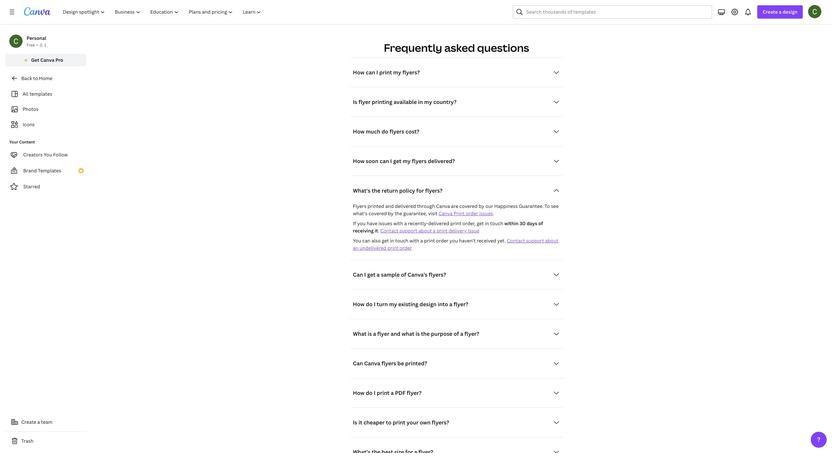 Task type: locate. For each thing, give the bounding box(es) containing it.
. up also
[[378, 228, 379, 234]]

2 horizontal spatial of
[[538, 220, 543, 227]]

team
[[41, 419, 52, 425]]

see
[[551, 203, 559, 209]]

covered up canva print order issues .
[[459, 203, 478, 209]]

0 vertical spatial it
[[375, 228, 378, 234]]

1 vertical spatial to
[[386, 419, 391, 426]]

1 how from the top
[[353, 69, 365, 76]]

0 horizontal spatial create
[[21, 419, 36, 425]]

1 vertical spatial you
[[353, 238, 361, 244]]

flyer? right pdf
[[407, 389, 422, 397]]

by down return
[[388, 210, 394, 217]]

about
[[419, 228, 432, 234], [545, 238, 558, 244]]

flyers? right own
[[432, 419, 449, 426]]

0 horizontal spatial .
[[378, 228, 379, 234]]

with down . contact support about a print delivery issue
[[410, 238, 419, 244]]

delivered inside flyers printed and delivered through canva are covered by our happiness guarantee. to see what's covered by the guarantee, visit
[[395, 203, 416, 209]]

how soon can i get my flyers delivered?
[[353, 158, 455, 165]]

flyer right what
[[377, 330, 389, 338]]

my inside how soon can i get my flyers delivered? dropdown button
[[403, 158, 411, 165]]

by
[[479, 203, 484, 209], [388, 210, 394, 217]]

1 horizontal spatial of
[[454, 330, 459, 338]]

touch down recently-
[[395, 238, 408, 244]]

how do i print a pdf flyer?
[[353, 389, 422, 397]]

flyers printed and delivered through canva are covered by our happiness guarantee. to see what's covered by the guarantee, visit
[[353, 203, 559, 217]]

with left recently-
[[393, 220, 403, 227]]

in for is flyer printing available in my country?
[[418, 98, 423, 106]]

0 horizontal spatial issues
[[379, 220, 392, 227]]

flyers
[[353, 203, 366, 209]]

existing
[[398, 301, 418, 308]]

1 vertical spatial .
[[378, 228, 379, 234]]

trash link
[[5, 435, 86, 448]]

can
[[353, 271, 363, 278], [353, 360, 363, 367]]

purpose
[[431, 330, 452, 338]]

can left also
[[362, 238, 370, 244]]

is right "what"
[[416, 330, 420, 338]]

of inside can i get a sample of canva's flyers? dropdown button
[[401, 271, 406, 278]]

flyers left cost?
[[390, 128, 404, 135]]

of
[[538, 220, 543, 227], [401, 271, 406, 278], [454, 330, 459, 338]]

my inside how can i print my flyers? dropdown button
[[393, 69, 401, 76]]

30
[[520, 220, 526, 227]]

1 vertical spatial of
[[401, 271, 406, 278]]

in right also
[[390, 238, 394, 244]]

support down recently-
[[400, 228, 417, 234]]

to inside dropdown button
[[386, 419, 391, 426]]

flyers? inside dropdown button
[[429, 271, 446, 278]]

create
[[763, 9, 778, 15], [21, 419, 36, 425]]

flyers
[[390, 128, 404, 135], [412, 158, 427, 165], [382, 360, 396, 367]]

2 horizontal spatial in
[[485, 220, 489, 227]]

and inside what is a flyer and what is the purpose of a flyer? dropdown button
[[391, 330, 400, 338]]

1 horizontal spatial with
[[410, 238, 419, 244]]

starred link
[[5, 180, 86, 193]]

starred
[[23, 183, 40, 190]]

covered
[[459, 203, 478, 209], [369, 210, 387, 217]]

issues for .
[[479, 210, 493, 217]]

1 horizontal spatial the
[[395, 210, 402, 217]]

home
[[39, 75, 52, 81]]

0 horizontal spatial in
[[390, 238, 394, 244]]

can inside dropdown button
[[353, 271, 363, 278]]

my right turn
[[389, 301, 397, 308]]

do left turn
[[366, 301, 373, 308]]

how do i turn my existing design into a flyer? button
[[350, 298, 563, 311]]

canva left are
[[436, 203, 450, 209]]

sample
[[381, 271, 400, 278]]

create a team
[[21, 419, 52, 425]]

order down 'you can also get in touch with a print order you haven't received yet.'
[[400, 245, 412, 251]]

flyers? right canva's
[[429, 271, 446, 278]]

for
[[416, 187, 424, 194]]

canva left be
[[364, 360, 380, 367]]

print down if you have issues with a recently-delivered print order, get in touch
[[437, 228, 448, 234]]

the left purpose on the bottom right
[[421, 330, 430, 338]]

0 vertical spatial you
[[44, 151, 52, 158]]

canva left pro
[[40, 57, 54, 63]]

0 vertical spatial you
[[357, 220, 366, 227]]

i
[[376, 69, 378, 76], [390, 158, 392, 165], [364, 271, 366, 278], [374, 301, 376, 308], [374, 389, 376, 397]]

contact inside contact support about an undelivered print order
[[507, 238, 525, 244]]

flyer? right into
[[454, 301, 468, 308]]

canva inside flyers printed and delivered through canva are covered by our happiness guarantee. to see what's covered by the guarantee, visit
[[436, 203, 450, 209]]

delivered
[[395, 203, 416, 209], [428, 220, 449, 227]]

1 horizontal spatial you
[[450, 238, 458, 244]]

2 is from the top
[[353, 419, 357, 426]]

to right cheaper
[[386, 419, 391, 426]]

and left "what"
[[391, 330, 400, 338]]

1 horizontal spatial design
[[783, 9, 798, 15]]

issues
[[479, 210, 493, 217], [379, 220, 392, 227]]

1 vertical spatial and
[[391, 330, 400, 338]]

you down delivery
[[450, 238, 458, 244]]

1 vertical spatial can
[[380, 158, 389, 165]]

printed?
[[405, 360, 427, 367]]

0 vertical spatial can
[[366, 69, 375, 76]]

create a team button
[[5, 416, 86, 429]]

delivered up the guarantee,
[[395, 203, 416, 209]]

5 how from the top
[[353, 389, 365, 397]]

delivered up the contact support about a print delivery issue link
[[428, 220, 449, 227]]

is it cheaper to print your own flyers?
[[353, 419, 449, 426]]

is flyer printing available in my country?
[[353, 98, 457, 106]]

it left cheaper
[[359, 419, 362, 426]]

2 vertical spatial order
[[400, 245, 412, 251]]

of right the sample
[[401, 271, 406, 278]]

policy
[[399, 187, 415, 194]]

to
[[33, 75, 38, 81], [386, 419, 391, 426]]

1 vertical spatial about
[[545, 238, 558, 244]]

2 horizontal spatial the
[[421, 330, 430, 338]]

1 vertical spatial do
[[366, 301, 373, 308]]

flyers left be
[[382, 360, 396, 367]]

do
[[382, 128, 388, 135], [366, 301, 373, 308], [366, 389, 373, 397]]

2 vertical spatial in
[[390, 238, 394, 244]]

2 vertical spatial do
[[366, 389, 373, 397]]

issues right 'have'
[[379, 220, 392, 227]]

my left "country?"
[[424, 98, 432, 106]]

i left turn
[[374, 301, 376, 308]]

1 horizontal spatial is
[[416, 330, 420, 338]]

get right the soon
[[393, 158, 401, 165]]

are
[[451, 203, 458, 209]]

4 how from the top
[[353, 301, 365, 308]]

my down frequently
[[393, 69, 401, 76]]

you
[[357, 220, 366, 227], [450, 238, 458, 244]]

2 vertical spatial flyers
[[382, 360, 396, 367]]

is
[[368, 330, 372, 338], [416, 330, 420, 338]]

be
[[398, 360, 404, 367]]

days
[[527, 220, 537, 227]]

2 is from the left
[[416, 330, 420, 338]]

contact
[[380, 228, 398, 234], [507, 238, 525, 244]]

1 vertical spatial support
[[526, 238, 544, 244]]

canva inside 'button'
[[40, 57, 54, 63]]

about inside contact support about an undelivered print order
[[545, 238, 558, 244]]

get left the sample
[[367, 271, 375, 278]]

how soon can i get my flyers delivered? button
[[350, 155, 563, 168]]

is right what
[[368, 330, 372, 338]]

the left return
[[372, 187, 380, 194]]

icons
[[23, 121, 35, 128]]

i up printing
[[376, 69, 378, 76]]

can down an
[[353, 271, 363, 278]]

0 horizontal spatial order
[[400, 245, 412, 251]]

support down days
[[526, 238, 544, 244]]

canva's
[[408, 271, 428, 278]]

1 vertical spatial touch
[[395, 238, 408, 244]]

guarantee,
[[403, 210, 427, 217]]

create inside dropdown button
[[763, 9, 778, 15]]

canva down are
[[439, 210, 453, 217]]

2 vertical spatial the
[[421, 330, 430, 338]]

and
[[385, 203, 394, 209], [391, 330, 400, 338]]

canva
[[40, 57, 54, 63], [436, 203, 450, 209], [439, 210, 453, 217], [364, 360, 380, 367]]

our
[[486, 203, 493, 209]]

print down the contact support about a print delivery issue link
[[424, 238, 435, 244]]

order down within 30 days of receiving it
[[436, 238, 449, 244]]

0 vertical spatial .
[[493, 210, 494, 217]]

all
[[23, 91, 28, 97]]

1 can from the top
[[353, 271, 363, 278]]

issues down our
[[479, 210, 493, 217]]

1 horizontal spatial in
[[418, 98, 423, 106]]

brand
[[23, 167, 37, 174]]

None search field
[[513, 5, 712, 19]]

0 vertical spatial of
[[538, 220, 543, 227]]

order up 'order,'
[[466, 210, 478, 217]]

1 vertical spatial in
[[485, 220, 489, 227]]

in for you can also get in touch with a print order you haven't received yet.
[[390, 238, 394, 244]]

is inside 'dropdown button'
[[353, 98, 357, 106]]

canva inside dropdown button
[[364, 360, 380, 367]]

0 vertical spatial about
[[419, 228, 432, 234]]

1 vertical spatial it
[[359, 419, 362, 426]]

i left the sample
[[364, 271, 366, 278]]

how for how do i print a pdf flyer?
[[353, 389, 365, 397]]

in right available
[[418, 98, 423, 106]]

1 vertical spatial with
[[410, 238, 419, 244]]

1 vertical spatial is
[[353, 419, 357, 426]]

contact right yet.
[[507, 238, 525, 244]]

to right back
[[33, 75, 38, 81]]

1 vertical spatial contact
[[507, 238, 525, 244]]

support
[[400, 228, 417, 234], [526, 238, 544, 244]]

is
[[353, 98, 357, 106], [353, 419, 357, 426]]

flyers left delivered?
[[412, 158, 427, 165]]

0 horizontal spatial you
[[357, 220, 366, 227]]

0 vertical spatial in
[[418, 98, 423, 106]]

flyer? right purpose on the bottom right
[[465, 330, 479, 338]]

questions
[[477, 41, 529, 55]]

1 horizontal spatial flyer
[[377, 330, 389, 338]]

flyer left printing
[[359, 98, 371, 106]]

you up an
[[353, 238, 361, 244]]

you right if at the left
[[357, 220, 366, 227]]

.
[[493, 210, 494, 217], [378, 228, 379, 234]]

receiving
[[353, 228, 374, 234]]

0 vertical spatial flyer?
[[454, 301, 468, 308]]

can
[[366, 69, 375, 76], [380, 158, 389, 165], [362, 238, 370, 244]]

design left christina overa "icon"
[[783, 9, 798, 15]]

0 vertical spatial create
[[763, 9, 778, 15]]

if you have issues with a recently-delivered print order, get in touch
[[353, 220, 504, 227]]

can inside dropdown button
[[353, 360, 363, 367]]

1 horizontal spatial support
[[526, 238, 544, 244]]

1 horizontal spatial .
[[493, 210, 494, 217]]

print up delivery
[[450, 220, 461, 227]]

2 can from the top
[[353, 360, 363, 367]]

. down our
[[493, 210, 494, 217]]

christina overa image
[[808, 5, 822, 18]]

in up the received
[[485, 220, 489, 227]]

happiness
[[494, 203, 518, 209]]

1 horizontal spatial it
[[375, 228, 378, 234]]

0 horizontal spatial it
[[359, 419, 362, 426]]

create inside button
[[21, 419, 36, 425]]

1 horizontal spatial to
[[386, 419, 391, 426]]

1 vertical spatial flyer
[[377, 330, 389, 338]]

undelivered
[[360, 245, 386, 251]]

2 horizontal spatial order
[[466, 210, 478, 217]]

a
[[779, 9, 782, 15], [404, 220, 407, 227], [433, 228, 435, 234], [420, 238, 423, 244], [377, 271, 380, 278], [449, 301, 452, 308], [373, 330, 376, 338], [460, 330, 463, 338], [391, 389, 394, 397], [37, 419, 40, 425]]

print right undelivered
[[388, 245, 398, 251]]

1 horizontal spatial delivered
[[428, 220, 449, 227]]

can canva flyers be printed?
[[353, 360, 427, 367]]

of inside within 30 days of receiving it
[[538, 220, 543, 227]]

you left follow at the top of the page
[[44, 151, 52, 158]]

0 vertical spatial and
[[385, 203, 394, 209]]

0 vertical spatial can
[[353, 271, 363, 278]]

i right the soon
[[390, 158, 392, 165]]

and right printed
[[385, 203, 394, 209]]

my inside how do i turn my existing design into a flyer? dropdown button
[[389, 301, 397, 308]]

0 vertical spatial with
[[393, 220, 403, 227]]

contact up also
[[380, 228, 398, 234]]

0 vertical spatial design
[[783, 9, 798, 15]]

can for also
[[362, 238, 370, 244]]

3 how from the top
[[353, 158, 365, 165]]

can i get a sample of canva's flyers?
[[353, 271, 446, 278]]

0 vertical spatial the
[[372, 187, 380, 194]]

1 vertical spatial order
[[436, 238, 449, 244]]

within
[[504, 220, 519, 227]]

have
[[367, 220, 377, 227]]

how for how do i turn my existing design into a flyer?
[[353, 301, 365, 308]]

can right the soon
[[380, 158, 389, 165]]

1 horizontal spatial touch
[[490, 220, 503, 227]]

do for print
[[366, 389, 373, 397]]

0 horizontal spatial design
[[420, 301, 437, 308]]

by left our
[[479, 203, 484, 209]]

0 vertical spatial is
[[353, 98, 357, 106]]

0 horizontal spatial you
[[44, 151, 52, 158]]

of right days
[[538, 220, 543, 227]]

1
[[44, 42, 46, 48]]

flyers?
[[403, 69, 420, 76], [425, 187, 443, 194], [429, 271, 446, 278], [432, 419, 449, 426]]

frequently
[[384, 41, 442, 55]]

1 vertical spatial by
[[388, 210, 394, 217]]

is left printing
[[353, 98, 357, 106]]

0 horizontal spatial contact
[[380, 228, 398, 234]]

0 vertical spatial flyer
[[359, 98, 371, 106]]

0 horizontal spatial of
[[401, 271, 406, 278]]

creators you follow link
[[5, 148, 86, 161]]

cheaper
[[364, 419, 385, 426]]

visit
[[428, 210, 438, 217]]

you
[[44, 151, 52, 158], [353, 238, 361, 244]]

also
[[372, 238, 381, 244]]

1 horizontal spatial create
[[763, 9, 778, 15]]

2 vertical spatial of
[[454, 330, 459, 338]]

1 is from the top
[[353, 98, 357, 106]]

do right much on the left of page
[[382, 128, 388, 135]]

0 vertical spatial delivered
[[395, 203, 416, 209]]

through
[[417, 203, 435, 209]]

of right purpose on the bottom right
[[454, 330, 459, 338]]

icons link
[[9, 118, 82, 131]]

0 horizontal spatial support
[[400, 228, 417, 234]]

do up cheaper
[[366, 389, 373, 397]]

0 vertical spatial issues
[[479, 210, 493, 217]]

1 horizontal spatial by
[[479, 203, 484, 209]]

i for pdf
[[374, 389, 376, 397]]

print left pdf
[[377, 389, 390, 397]]

flyers? right "for"
[[425, 187, 443, 194]]

my up policy at left
[[403, 158, 411, 165]]

print inside contact support about an undelivered print order
[[388, 245, 398, 251]]

print up printing
[[379, 69, 392, 76]]

is left cheaper
[[353, 419, 357, 426]]

can down what
[[353, 360, 363, 367]]

1 vertical spatial can
[[353, 360, 363, 367]]

0 horizontal spatial delivered
[[395, 203, 416, 209]]

the left the guarantee,
[[395, 210, 402, 217]]

an
[[353, 245, 358, 251]]

contact support about a print delivery issue link
[[380, 228, 479, 234]]

it down 'have'
[[375, 228, 378, 234]]

a inside button
[[37, 419, 40, 425]]

into
[[438, 301, 448, 308]]

touch left within
[[490, 220, 503, 227]]

1 vertical spatial covered
[[369, 210, 387, 217]]

it inside is it cheaper to print your own flyers? dropdown button
[[359, 419, 362, 426]]

return
[[382, 187, 398, 194]]

print
[[379, 69, 392, 76], [450, 220, 461, 227], [437, 228, 448, 234], [424, 238, 435, 244], [388, 245, 398, 251], [377, 389, 390, 397], [393, 419, 405, 426]]

i left pdf
[[374, 389, 376, 397]]

covered down printed
[[369, 210, 387, 217]]

0 horizontal spatial is
[[368, 330, 372, 338]]

how
[[353, 69, 365, 76], [353, 128, 365, 135], [353, 158, 365, 165], [353, 301, 365, 308], [353, 389, 365, 397]]

get canva pro
[[31, 57, 63, 63]]

2 vertical spatial can
[[362, 238, 370, 244]]

design left into
[[420, 301, 437, 308]]

0 horizontal spatial flyer
[[359, 98, 371, 106]]

in inside 'dropdown button'
[[418, 98, 423, 106]]

can up printing
[[366, 69, 375, 76]]

0 horizontal spatial with
[[393, 220, 403, 227]]

flyer
[[359, 98, 371, 106], [377, 330, 389, 338]]

is inside dropdown button
[[353, 419, 357, 426]]

brand templates
[[23, 167, 61, 174]]

2 how from the top
[[353, 128, 365, 135]]



Task type: vqa. For each thing, say whether or not it's contained in the screenshot.
policy
yes



Task type: describe. For each thing, give the bounding box(es) containing it.
recently-
[[408, 220, 428, 227]]

create a design
[[763, 9, 798, 15]]

your
[[407, 419, 419, 426]]

back to home link
[[5, 72, 86, 85]]

and inside flyers printed and delivered through canva are covered by our happiness guarantee. to see what's covered by the guarantee, visit
[[385, 203, 394, 209]]

what is a flyer and what is the purpose of a flyer?
[[353, 330, 479, 338]]

photos link
[[9, 103, 82, 116]]

0 vertical spatial by
[[479, 203, 484, 209]]

how for how much do flyers cost?
[[353, 128, 365, 135]]

is for is it cheaper to print your own flyers?
[[353, 419, 357, 426]]

i for flyers?
[[376, 69, 378, 76]]

is it cheaper to print your own flyers? button
[[350, 416, 563, 429]]

0 horizontal spatial covered
[[369, 210, 387, 217]]

•
[[36, 42, 38, 48]]

free •
[[27, 42, 38, 48]]

turn
[[377, 301, 388, 308]]

trash
[[21, 438, 33, 444]]

1 vertical spatial delivered
[[428, 220, 449, 227]]

how much do flyers cost? button
[[350, 125, 563, 138]]

create for create a design
[[763, 9, 778, 15]]

i inside dropdown button
[[364, 271, 366, 278]]

top level navigation element
[[58, 5, 267, 19]]

what's
[[353, 187, 371, 194]]

0 horizontal spatial about
[[419, 228, 432, 234]]

. contact support about a print delivery issue
[[378, 228, 479, 234]]

much
[[366, 128, 380, 135]]

brand templates link
[[5, 164, 86, 177]]

your content
[[9, 139, 35, 145]]

can for can i get a sample of canva's flyers?
[[353, 271, 363, 278]]

can for i
[[366, 69, 375, 76]]

create a design button
[[758, 5, 803, 19]]

yet.
[[497, 238, 506, 244]]

soon
[[366, 158, 378, 165]]

a inside dropdown button
[[377, 271, 380, 278]]

to
[[545, 203, 550, 209]]

flyers? down frequently
[[403, 69, 420, 76]]

get inside how soon can i get my flyers delivered? dropdown button
[[393, 158, 401, 165]]

creators you follow
[[23, 151, 68, 158]]

what
[[402, 330, 414, 338]]

how do i print a pdf flyer? button
[[350, 386, 563, 400]]

received
[[477, 238, 496, 244]]

free
[[27, 42, 35, 48]]

order,
[[463, 220, 476, 227]]

0 horizontal spatial by
[[388, 210, 394, 217]]

asked
[[444, 41, 475, 55]]

0 vertical spatial to
[[33, 75, 38, 81]]

printed
[[368, 203, 384, 209]]

the inside flyers printed and delivered through canva are covered by our happiness guarantee. to see what's covered by the guarantee, visit
[[395, 210, 402, 217]]

within 30 days of receiving it
[[353, 220, 543, 234]]

all templates
[[23, 91, 52, 97]]

your
[[9, 139, 18, 145]]

get canva pro button
[[5, 54, 86, 66]]

0 vertical spatial order
[[466, 210, 478, 217]]

print
[[454, 210, 465, 217]]

order inside contact support about an undelivered print order
[[400, 245, 412, 251]]

get up the issue
[[477, 220, 484, 227]]

0 vertical spatial touch
[[490, 220, 503, 227]]

photos
[[23, 106, 38, 112]]

delivered?
[[428, 158, 455, 165]]

can i get a sample of canva's flyers? button
[[350, 268, 563, 281]]

you inside creators you follow link
[[44, 151, 52, 158]]

cost?
[[406, 128, 419, 135]]

0 horizontal spatial the
[[372, 187, 380, 194]]

how can i print my flyers?
[[353, 69, 420, 76]]

what's the return policy for flyers? button
[[350, 184, 563, 197]]

0 vertical spatial do
[[382, 128, 388, 135]]

1 horizontal spatial order
[[436, 238, 449, 244]]

contact support about an undelivered print order
[[353, 238, 558, 251]]

contact support about an undelivered print order link
[[353, 238, 558, 251]]

of inside what is a flyer and what is the purpose of a flyer? dropdown button
[[454, 330, 459, 338]]

content
[[19, 139, 35, 145]]

delivery
[[449, 228, 467, 234]]

0 vertical spatial flyers
[[390, 128, 404, 135]]

how do i turn my existing design into a flyer?
[[353, 301, 468, 308]]

get
[[31, 57, 39, 63]]

templates
[[30, 91, 52, 97]]

flyer inside 'dropdown button'
[[359, 98, 371, 106]]

it inside within 30 days of receiving it
[[375, 228, 378, 234]]

what's
[[353, 210, 368, 217]]

templates
[[38, 167, 61, 174]]

2 vertical spatial flyer?
[[407, 389, 422, 397]]

issue
[[468, 228, 479, 234]]

how for how can i print my flyers?
[[353, 69, 365, 76]]

back to home
[[21, 75, 52, 81]]

guarantee.
[[519, 203, 544, 209]]

1 vertical spatial design
[[420, 301, 437, 308]]

what's the return policy for flyers?
[[353, 187, 443, 194]]

flyer inside dropdown button
[[377, 330, 389, 338]]

1 horizontal spatial you
[[353, 238, 361, 244]]

canva print order issues link
[[439, 210, 493, 217]]

create for create a team
[[21, 419, 36, 425]]

print left your
[[393, 419, 405, 426]]

my inside is flyer printing available in my country? 'dropdown button'
[[424, 98, 432, 106]]

support inside contact support about an undelivered print order
[[526, 238, 544, 244]]

1 vertical spatial flyer?
[[465, 330, 479, 338]]

issues for with
[[379, 220, 392, 227]]

all templates link
[[9, 88, 82, 100]]

get right also
[[382, 238, 389, 244]]

available
[[394, 98, 417, 106]]

how for how soon can i get my flyers delivered?
[[353, 158, 365, 165]]

creators
[[23, 151, 43, 158]]

get inside can i get a sample of canva's flyers? dropdown button
[[367, 271, 375, 278]]

you can also get in touch with a print order you haven't received yet.
[[353, 238, 507, 244]]

how can i print my flyers? button
[[350, 66, 563, 79]]

pro
[[55, 57, 63, 63]]

what is a flyer and what is the purpose of a flyer? button
[[350, 327, 563, 341]]

0 vertical spatial covered
[[459, 203, 478, 209]]

Search search field
[[526, 6, 708, 18]]

0 vertical spatial contact
[[380, 228, 398, 234]]

1 vertical spatial you
[[450, 238, 458, 244]]

country?
[[433, 98, 457, 106]]

back
[[21, 75, 32, 81]]

1 is from the left
[[368, 330, 372, 338]]

i for existing
[[374, 301, 376, 308]]

is for is flyer printing available in my country?
[[353, 98, 357, 106]]

1 vertical spatial flyers
[[412, 158, 427, 165]]

is flyer printing available in my country? button
[[350, 95, 563, 109]]

do for turn
[[366, 301, 373, 308]]

can for can canva flyers be printed?
[[353, 360, 363, 367]]

printing
[[372, 98, 392, 106]]



